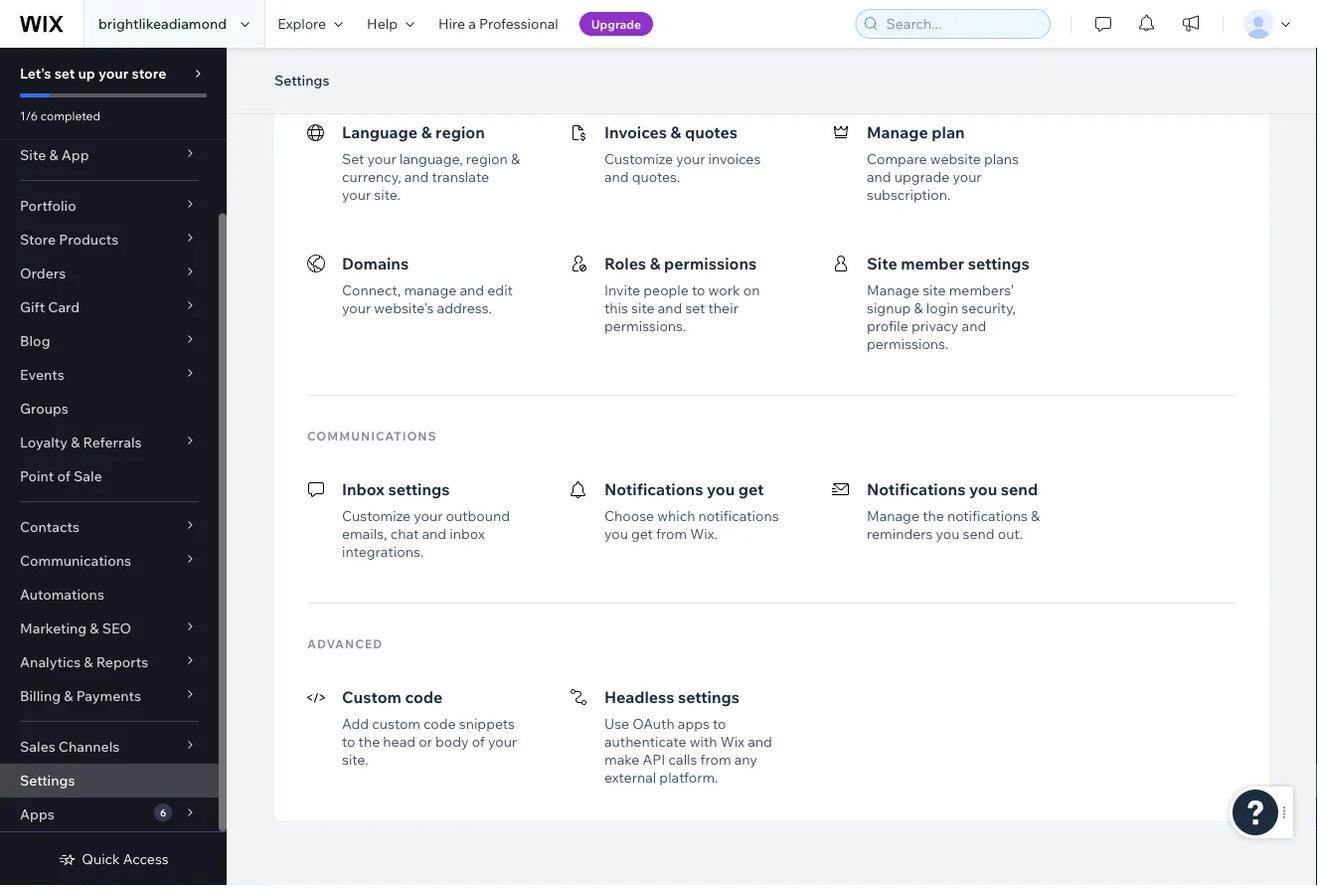 Task type: describe. For each thing, give the bounding box(es) containing it.
marketing & seo
[[20, 620, 131, 637]]

or
[[419, 733, 433, 750]]

choose
[[605, 507, 655, 525]]

1/6
[[20, 108, 38, 123]]

define your store's shipping regions and rates.
[[342, 19, 517, 54]]

members'
[[950, 281, 1015, 299]]

security,
[[962, 299, 1016, 317]]

your inside the manage your pos settings across devices.
[[661, 19, 690, 36]]

your inside domains connect, manage and edit your website's address.
[[342, 299, 371, 317]]

site for member
[[867, 254, 898, 274]]

the inside notifications you send manage the notifications & reminders you send out.
[[923, 507, 945, 525]]

& for referrals
[[71, 434, 80, 451]]

business
[[925, 19, 982, 36]]

store products
[[20, 231, 119, 248]]

set inside set your business name, logo, location and contact info.
[[867, 19, 890, 36]]

and inside site member settings manage site members' signup & login security, profile privacy and permissions.
[[962, 317, 987, 335]]

website
[[931, 150, 981, 168]]

apps
[[20, 806, 54, 823]]

1/6 completed
[[20, 108, 100, 123]]

language & region set your language, region & currency, and translate your site.
[[342, 122, 520, 203]]

settings inside the manage your pos settings across devices.
[[726, 19, 778, 36]]

set inside the language & region set your language, region & currency, and translate your site.
[[342, 150, 364, 168]]

oauth
[[633, 715, 675, 733]]

and inside the define your store's shipping regions and rates.
[[453, 37, 478, 54]]

make
[[605, 751, 640, 768]]

domains connect, manage and edit your website's address.
[[342, 254, 513, 317]]

portfolio
[[20, 197, 76, 214]]

and inside domains connect, manage and edit your website's address.
[[460, 281, 485, 299]]

quotes.
[[632, 168, 681, 185]]

permissions. for member
[[867, 335, 949, 353]]

calls
[[669, 751, 698, 768]]

your inside set your business name, logo, location and contact info.
[[893, 19, 922, 36]]

notifications you get choose which notifications you get from wix.
[[605, 479, 779, 543]]

up
[[78, 65, 95, 82]]

of inside custom code add custom code snippets to the head or body of your site.
[[472, 733, 485, 750]]

site & app button
[[0, 138, 219, 172]]

add
[[342, 715, 369, 733]]

portfolio button
[[0, 189, 219, 223]]

define your store's shipping regions and rates. button
[[292, 0, 567, 85]]

roles & permissions invite people to work on this site and set their permissions.
[[605, 254, 760, 335]]

set inside the sidebar element
[[54, 65, 75, 82]]

brightlikeadiamond
[[98, 15, 227, 32]]

app
[[61, 146, 89, 164]]

website's
[[374, 299, 434, 317]]

site inside roles & permissions invite people to work on this site and set their permissions.
[[632, 299, 655, 317]]

sales
[[20, 738, 55, 755]]

api
[[643, 751, 666, 768]]

store
[[132, 65, 166, 82]]

help button
[[355, 0, 427, 48]]

to for settings
[[713, 715, 727, 733]]

inbox
[[450, 525, 485, 543]]

& for quotes
[[671, 122, 682, 142]]

with
[[690, 733, 718, 750]]

site member settings manage site members' signup & login security, profile privacy and permissions.
[[867, 254, 1030, 353]]

groups
[[20, 400, 68, 417]]

your inside manage plan compare website plans and upgrade your subscription.
[[953, 168, 982, 185]]

and inside roles & permissions invite people to work on this site and set their permissions.
[[658, 299, 683, 317]]

integrations.
[[342, 543, 424, 560]]

point of sale link
[[0, 460, 219, 493]]

customize inside inbox settings customize your outbound emails, chat and inbox integrations.
[[342, 507, 411, 525]]

member
[[901, 254, 965, 274]]

analytics & reports
[[20, 653, 148, 671]]

quick access button
[[58, 850, 169, 868]]

notifications for notifications you get
[[605, 479, 704, 499]]

loyalty & referrals button
[[0, 426, 219, 460]]

wix
[[721, 733, 745, 750]]

manage inside notifications you send manage the notifications & reminders you send out.
[[867, 507, 920, 525]]

location
[[902, 37, 955, 54]]

completed
[[41, 108, 100, 123]]

to for &
[[692, 281, 706, 299]]

& for permissions
[[650, 254, 661, 274]]

on
[[744, 281, 760, 299]]

set your business name, logo, location and contact info.
[[867, 19, 1035, 72]]

use
[[605, 715, 630, 733]]

gift card
[[20, 298, 80, 316]]

subscription.
[[867, 186, 951, 203]]

authenticate
[[605, 733, 687, 750]]

orders
[[20, 265, 66, 282]]

your inside invoices & quotes customize your invoices and quotes.
[[677, 150, 706, 168]]

settings button
[[265, 66, 340, 95]]

analytics
[[20, 653, 81, 671]]

inbox settings customize your outbound emails, chat and inbox integrations.
[[342, 479, 510, 560]]

rates.
[[481, 37, 517, 54]]

connect,
[[342, 281, 401, 299]]

manage your pos settings across devices. button
[[555, 0, 830, 85]]

and inside the language & region set your language, region & currency, and translate your site.
[[405, 168, 429, 185]]

of inside point of sale "link"
[[57, 467, 71, 485]]

site inside site member settings manage site members' signup & login security, profile privacy and permissions.
[[923, 281, 946, 299]]

payments
[[76, 687, 141, 705]]

customize inside invoices & quotes customize your invoices and quotes.
[[605, 150, 673, 168]]

referrals
[[83, 434, 142, 451]]

from inside notifications you get choose which notifications you get from wix.
[[657, 525, 687, 543]]

6
[[160, 806, 166, 819]]

language,
[[400, 150, 463, 168]]

0 horizontal spatial send
[[963, 525, 995, 543]]

to inside custom code add custom code snippets to the head or body of your site.
[[342, 733, 356, 750]]

blog button
[[0, 324, 219, 358]]

help
[[367, 15, 398, 32]]

billing
[[20, 687, 61, 705]]

settings inside inbox settings customize your outbound emails, chat and inbox integrations.
[[388, 479, 450, 499]]

address.
[[437, 299, 492, 317]]

automations link
[[0, 578, 219, 612]]

and inside inbox settings customize your outbound emails, chat and inbox integrations.
[[422, 525, 447, 543]]

0 vertical spatial code
[[405, 687, 443, 707]]

& for payments
[[64, 687, 73, 705]]

channels
[[59, 738, 120, 755]]

set your business name, logo, location and contact info. button
[[818, 0, 1092, 91]]

plan
[[932, 122, 965, 142]]

your down currency, at the left top of page
[[342, 186, 371, 203]]

seo
[[102, 620, 131, 637]]

your inside the define your store's shipping regions and rates.
[[388, 19, 417, 36]]

site for &
[[20, 146, 46, 164]]

plans
[[985, 150, 1019, 168]]

custom
[[372, 715, 421, 733]]

invoices
[[605, 122, 667, 142]]

communications button
[[0, 544, 219, 578]]

settings inside headless settings use oauth apps to authenticate with wix and make api calls from any external platform.
[[678, 687, 740, 707]]

let's set up your store
[[20, 65, 166, 82]]

upgrade
[[895, 168, 950, 185]]



Task type: vqa. For each thing, say whether or not it's contained in the screenshot.
Add to Cart
no



Task type: locate. For each thing, give the bounding box(es) containing it.
0 vertical spatial the
[[923, 507, 945, 525]]

and down the people
[[658, 299, 683, 317]]

communications-section element
[[292, 448, 1252, 579]]

from down the with
[[701, 751, 732, 768]]

platform.
[[660, 769, 719, 786]]

to up wix
[[713, 715, 727, 733]]

& for seo
[[90, 620, 99, 637]]

inbox
[[342, 479, 385, 499]]

of down 'snippets'
[[472, 733, 485, 750]]

settings for settings link
[[20, 772, 75, 789]]

settings down explore
[[275, 72, 330, 89]]

manage inside the manage your pos settings across devices.
[[605, 19, 657, 36]]

set up currency, at the left top of page
[[342, 150, 364, 168]]

code up custom
[[405, 687, 443, 707]]

marketing
[[20, 620, 87, 637]]

Search... field
[[881, 10, 1044, 38]]

& inside invoices & quotes customize your invoices and quotes.
[[671, 122, 682, 142]]

site right this
[[632, 299, 655, 317]]

your inside inbox settings customize your outbound emails, chat and inbox integrations.
[[414, 507, 443, 525]]

external
[[605, 769, 657, 786]]

to inside roles & permissions invite people to work on this site and set their permissions.
[[692, 281, 706, 299]]

1 vertical spatial permissions.
[[867, 335, 949, 353]]

1 horizontal spatial from
[[701, 751, 732, 768]]

settings up 'members''
[[969, 254, 1030, 274]]

notifications inside notifications you get choose which notifications you get from wix.
[[699, 507, 779, 525]]

manage inside manage plan compare website plans and upgrade your subscription.
[[867, 122, 929, 142]]

blog
[[20, 332, 50, 350]]

1 vertical spatial customize
[[342, 507, 411, 525]]

set inside roles & permissions invite people to work on this site and set their permissions.
[[686, 299, 706, 317]]

let's
[[20, 65, 51, 82]]

communications inside popup button
[[20, 552, 131, 569]]

notifications up which
[[605, 479, 704, 499]]

the
[[923, 507, 945, 525], [359, 733, 380, 750]]

your down 'snippets'
[[488, 733, 517, 750]]

1 horizontal spatial of
[[472, 733, 485, 750]]

card
[[48, 298, 80, 316]]

sidebar element
[[0, 48, 227, 886]]

0 vertical spatial from
[[657, 525, 687, 543]]

0 vertical spatial site
[[923, 281, 946, 299]]

settings for settings button
[[275, 72, 330, 89]]

currency,
[[342, 168, 401, 185]]

0 horizontal spatial set
[[342, 150, 364, 168]]

notifications
[[605, 479, 704, 499], [867, 479, 966, 499]]

reminders
[[867, 525, 933, 543]]

sales channels
[[20, 738, 120, 755]]

1 horizontal spatial notifications
[[948, 507, 1028, 525]]

the up reminders
[[923, 507, 945, 525]]

region up language, on the top left of the page
[[436, 122, 485, 142]]

from inside headless settings use oauth apps to authenticate with wix and make api calls from any external platform.
[[701, 751, 732, 768]]

gift card button
[[0, 290, 219, 324]]

1 horizontal spatial set
[[686, 299, 706, 317]]

sale
[[74, 467, 102, 485]]

notifications inside notifications you get choose which notifications you get from wix.
[[605, 479, 704, 499]]

0 vertical spatial site
[[20, 146, 46, 164]]

1 vertical spatial to
[[713, 715, 727, 733]]

regions
[[402, 37, 450, 54]]

settings
[[726, 19, 778, 36], [969, 254, 1030, 274], [388, 479, 450, 499], [678, 687, 740, 707]]

domains
[[342, 254, 409, 274]]

0 horizontal spatial customize
[[342, 507, 411, 525]]

professional
[[479, 15, 559, 32]]

0 vertical spatial set
[[54, 65, 75, 82]]

0 horizontal spatial communications
[[20, 552, 131, 569]]

1 vertical spatial set
[[342, 150, 364, 168]]

region
[[436, 122, 485, 142], [466, 150, 508, 168]]

communications up automations
[[20, 552, 131, 569]]

1 vertical spatial site
[[867, 254, 898, 274]]

reports
[[96, 653, 148, 671]]

your up currency, at the left top of page
[[368, 150, 397, 168]]

wix.
[[690, 525, 718, 543]]

0 vertical spatial get
[[739, 479, 764, 499]]

the inside custom code add custom code snippets to the head or body of your site.
[[359, 733, 380, 750]]

manage plan compare website plans and upgrade your subscription.
[[867, 122, 1019, 203]]

0 vertical spatial set
[[867, 19, 890, 36]]

and down language, on the top left of the page
[[405, 168, 429, 185]]

0 vertical spatial permissions.
[[605, 317, 687, 335]]

advanced-section element
[[292, 655, 1252, 805]]

groups link
[[0, 392, 219, 426]]

settings inside site member settings manage site members' signup & login security, profile privacy and permissions.
[[969, 254, 1030, 274]]

1 horizontal spatial get
[[739, 479, 764, 499]]

1 vertical spatial of
[[472, 733, 485, 750]]

0 vertical spatial settings
[[275, 72, 330, 89]]

permissions.
[[605, 317, 687, 335], [867, 335, 949, 353]]

1 vertical spatial the
[[359, 733, 380, 750]]

notifications up wix.
[[699, 507, 779, 525]]

hire a professional link
[[427, 0, 571, 48]]

work
[[709, 281, 741, 299]]

0 vertical spatial send
[[1001, 479, 1039, 499]]

pos
[[693, 19, 722, 36]]

1 vertical spatial set
[[686, 299, 706, 317]]

events button
[[0, 358, 219, 392]]

0 horizontal spatial settings
[[20, 772, 75, 789]]

their
[[709, 299, 739, 317]]

1 vertical spatial settings
[[20, 772, 75, 789]]

0 vertical spatial site.
[[374, 186, 401, 203]]

1 vertical spatial site.
[[342, 751, 369, 768]]

site. inside the language & region set your language, region & currency, and translate your site.
[[374, 186, 401, 203]]

to down add
[[342, 733, 356, 750]]

site. down add
[[342, 751, 369, 768]]

and down a
[[453, 37, 478, 54]]

contacts
[[20, 518, 80, 536]]

hire a professional
[[439, 15, 559, 32]]

settings up apps
[[678, 687, 740, 707]]

0 horizontal spatial permissions.
[[605, 317, 687, 335]]

to left work
[[692, 281, 706, 299]]

and inside manage plan compare website plans and upgrade your subscription.
[[867, 168, 892, 185]]

manage up reminders
[[867, 507, 920, 525]]

0 vertical spatial region
[[436, 122, 485, 142]]

point
[[20, 467, 54, 485]]

manage up the across
[[605, 19, 657, 36]]

chat
[[391, 525, 419, 543]]

1 horizontal spatial communications
[[307, 428, 437, 443]]

& inside popup button
[[71, 434, 80, 451]]

site. down currency, at the left top of page
[[374, 186, 401, 203]]

and left quotes.
[[605, 168, 629, 185]]

1 vertical spatial code
[[424, 715, 456, 733]]

& for app
[[49, 146, 58, 164]]

your down website
[[953, 168, 982, 185]]

get
[[739, 479, 764, 499], [632, 525, 653, 543]]

1 horizontal spatial settings
[[275, 72, 330, 89]]

explore
[[278, 15, 326, 32]]

1 notifications from the left
[[699, 507, 779, 525]]

1 notifications from the left
[[605, 479, 704, 499]]

head
[[383, 733, 416, 750]]

settings right pos
[[726, 19, 778, 36]]

and up any
[[748, 733, 773, 750]]

loyalty & referrals
[[20, 434, 142, 451]]

manage inside site member settings manage site members' signup & login security, profile privacy and permissions.
[[867, 281, 920, 299]]

upgrade
[[592, 16, 642, 31]]

region up translate
[[466, 150, 508, 168]]

settings inside the sidebar element
[[20, 772, 75, 789]]

code
[[405, 687, 443, 707], [424, 715, 456, 733]]

0 horizontal spatial to
[[342, 733, 356, 750]]

site up login
[[923, 281, 946, 299]]

notifications for send
[[948, 507, 1028, 525]]

settings up chat
[[388, 479, 450, 499]]

your up chat
[[414, 507, 443, 525]]

send left out. on the right
[[963, 525, 995, 543]]

notifications for notifications you send
[[867, 479, 966, 499]]

0 horizontal spatial notifications
[[605, 479, 704, 499]]

set left their
[[686, 299, 706, 317]]

0 horizontal spatial site
[[20, 146, 46, 164]]

permissions. down profile
[[867, 335, 949, 353]]

1 horizontal spatial notifications
[[867, 479, 966, 499]]

general-section element
[[292, 0, 1252, 371]]

& inside popup button
[[49, 146, 58, 164]]

store's
[[420, 19, 462, 36]]

settings inside button
[[275, 72, 330, 89]]

this
[[605, 299, 629, 317]]

1 vertical spatial site
[[632, 299, 655, 317]]

1 horizontal spatial send
[[1001, 479, 1039, 499]]

apps
[[678, 715, 710, 733]]

notifications inside notifications you send manage the notifications & reminders you send out.
[[948, 507, 1028, 525]]

headless settings use oauth apps to authenticate with wix and make api calls from any external platform.
[[605, 687, 773, 786]]

& for region
[[421, 122, 432, 142]]

site
[[923, 281, 946, 299], [632, 299, 655, 317]]

1 vertical spatial get
[[632, 525, 653, 543]]

any
[[735, 751, 758, 768]]

set up logo, on the top of page
[[867, 19, 890, 36]]

& inside notifications you send manage the notifications & reminders you send out.
[[1031, 507, 1040, 525]]

and inside invoices & quotes customize your invoices and quotes.
[[605, 168, 629, 185]]

site up signup
[[867, 254, 898, 274]]

1 horizontal spatial site
[[923, 281, 946, 299]]

permissions. down this
[[605, 317, 687, 335]]

custom code add custom code snippets to the head or body of your site.
[[342, 687, 517, 768]]

advanced
[[307, 636, 383, 651]]

0 horizontal spatial from
[[657, 525, 687, 543]]

1 horizontal spatial the
[[923, 507, 945, 525]]

& inside site member settings manage site members' signup & login security, profile privacy and permissions.
[[915, 299, 924, 317]]

your up regions
[[388, 19, 417, 36]]

set left up
[[54, 65, 75, 82]]

0 vertical spatial of
[[57, 467, 71, 485]]

site & app
[[20, 146, 89, 164]]

manage up "compare"
[[867, 122, 929, 142]]

and inside set your business name, logo, location and contact info.
[[958, 37, 982, 54]]

code up body
[[424, 715, 456, 733]]

manage up signup
[[867, 281, 920, 299]]

settings down sales
[[20, 772, 75, 789]]

site. inside custom code add custom code snippets to the head or body of your site.
[[342, 751, 369, 768]]

1 horizontal spatial site
[[867, 254, 898, 274]]

notifications inside notifications you send manage the notifications & reminders you send out.
[[867, 479, 966, 499]]

0 horizontal spatial the
[[359, 733, 380, 750]]

notifications up reminders
[[867, 479, 966, 499]]

of left 'sale'
[[57, 467, 71, 485]]

1 horizontal spatial site.
[[374, 186, 401, 203]]

across
[[605, 37, 647, 54]]

0 horizontal spatial notifications
[[699, 507, 779, 525]]

site down '1/6'
[[20, 146, 46, 164]]

customize up emails,
[[342, 507, 411, 525]]

0 horizontal spatial get
[[632, 525, 653, 543]]

and up address.
[[460, 281, 485, 299]]

your inside custom code add custom code snippets to the head or body of your site.
[[488, 733, 517, 750]]

& for reports
[[84, 653, 93, 671]]

your down quotes
[[677, 150, 706, 168]]

point of sale
[[20, 467, 102, 485]]

invoices
[[709, 150, 761, 168]]

out.
[[998, 525, 1024, 543]]

quotes
[[685, 122, 738, 142]]

body
[[436, 733, 469, 750]]

your right up
[[98, 65, 129, 82]]

1 horizontal spatial customize
[[605, 150, 673, 168]]

0 horizontal spatial set
[[54, 65, 75, 82]]

name,
[[985, 19, 1025, 36]]

permissions. for &
[[605, 317, 687, 335]]

2 vertical spatial to
[[342, 733, 356, 750]]

the down add
[[359, 733, 380, 750]]

signup
[[867, 299, 911, 317]]

and right chat
[[422, 525, 447, 543]]

0 vertical spatial to
[[692, 281, 706, 299]]

0 vertical spatial communications
[[307, 428, 437, 443]]

and inside headless settings use oauth apps to authenticate with wix and make api calls from any external platform.
[[748, 733, 773, 750]]

and down security,
[[962, 317, 987, 335]]

custom
[[342, 687, 402, 707]]

access
[[123, 850, 169, 868]]

your inside the sidebar element
[[98, 65, 129, 82]]

your up devices.
[[661, 19, 690, 36]]

customize up quotes.
[[605, 150, 673, 168]]

0 horizontal spatial site.
[[342, 751, 369, 768]]

& inside roles & permissions invite people to work on this site and set their permissions.
[[650, 254, 661, 274]]

communications up inbox
[[307, 428, 437, 443]]

2 notifications from the left
[[867, 479, 966, 499]]

0 vertical spatial customize
[[605, 150, 673, 168]]

0 horizontal spatial of
[[57, 467, 71, 485]]

1 vertical spatial communications
[[20, 552, 131, 569]]

notifications up out. on the right
[[948, 507, 1028, 525]]

1 vertical spatial region
[[466, 150, 508, 168]]

invite
[[605, 281, 641, 299]]

customize
[[605, 150, 673, 168], [342, 507, 411, 525]]

automations
[[20, 586, 104, 603]]

site inside popup button
[[20, 146, 46, 164]]

login
[[927, 299, 959, 317]]

manage
[[404, 281, 457, 299]]

and down "compare"
[[867, 168, 892, 185]]

manage your pos settings across devices.
[[605, 19, 778, 54]]

1 horizontal spatial permissions.
[[867, 335, 949, 353]]

2 horizontal spatial to
[[713, 715, 727, 733]]

1 horizontal spatial set
[[867, 19, 890, 36]]

1 vertical spatial send
[[963, 525, 995, 543]]

site inside site member settings manage site members' signup & login security, profile privacy and permissions.
[[867, 254, 898, 274]]

1 vertical spatial from
[[701, 751, 732, 768]]

and
[[453, 37, 478, 54], [958, 37, 982, 54], [405, 168, 429, 185], [605, 168, 629, 185], [867, 168, 892, 185], [460, 281, 485, 299], [658, 299, 683, 317], [962, 317, 987, 335], [422, 525, 447, 543], [748, 733, 773, 750]]

your down 'connect,'
[[342, 299, 371, 317]]

quick access
[[82, 850, 169, 868]]

permissions. inside roles & permissions invite people to work on this site and set their permissions.
[[605, 317, 687, 335]]

1 horizontal spatial to
[[692, 281, 706, 299]]

your up location
[[893, 19, 922, 36]]

0 horizontal spatial site
[[632, 299, 655, 317]]

notifications for get
[[699, 507, 779, 525]]

outbound
[[446, 507, 510, 525]]

settings link
[[0, 764, 219, 798]]

2 notifications from the left
[[948, 507, 1028, 525]]

permissions. inside site member settings manage site members' signup & login security, profile privacy and permissions.
[[867, 335, 949, 353]]

translate
[[432, 168, 489, 185]]

invoices & quotes customize your invoices and quotes.
[[605, 122, 761, 185]]

snippets
[[459, 715, 515, 733]]

logo,
[[867, 37, 899, 54]]

and down the 'business' at the right top of the page
[[958, 37, 982, 54]]

gift
[[20, 298, 45, 316]]

to inside headless settings use oauth apps to authenticate with wix and make api calls from any external platform.
[[713, 715, 727, 733]]

define
[[342, 19, 385, 36]]

sales channels button
[[0, 730, 219, 764]]

from down which
[[657, 525, 687, 543]]

send up out. on the right
[[1001, 479, 1039, 499]]

notifications
[[699, 507, 779, 525], [948, 507, 1028, 525]]



